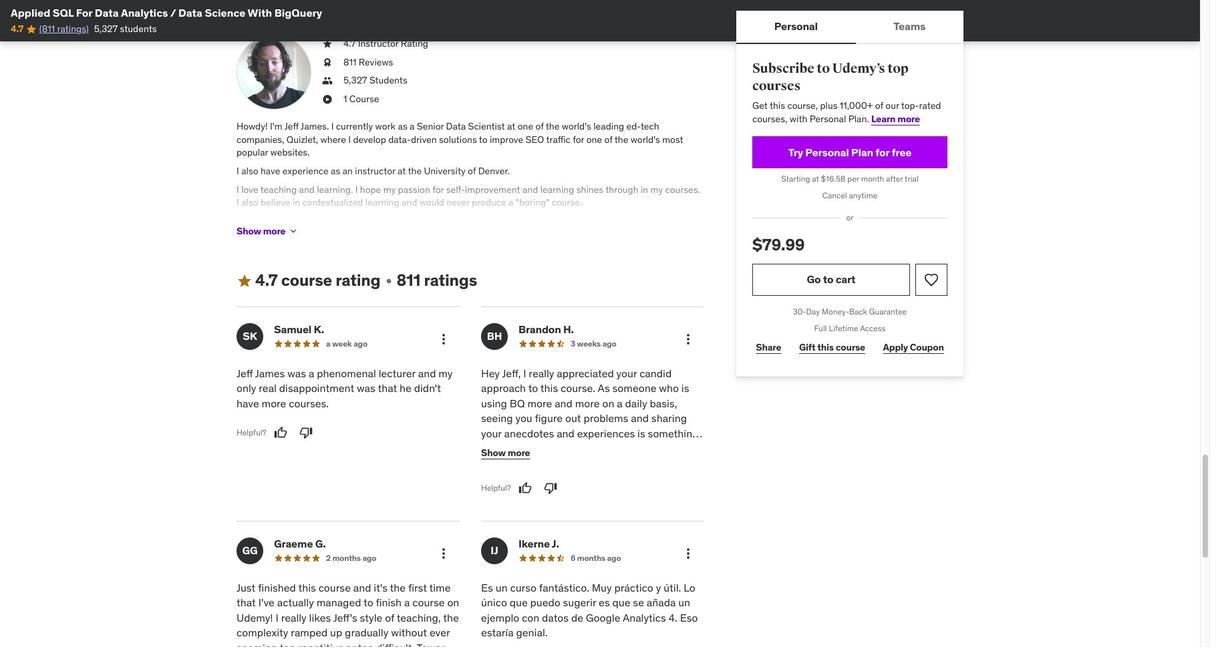Task type: vqa. For each thing, say whether or not it's contained in the screenshot.
'graeme g.'
yes



Task type: locate. For each thing, give the bounding box(es) containing it.
i also down i love
[[237, 197, 258, 209]]

analytics down the se
[[623, 611, 666, 625]]

to inside howdy! i'm jeff james. i currently work as a senior data scientist at one of the world's leading ed-tech companies, quizlet, where i develop data-driven solutions to improve seo traffic for one of the world's most popular websites. i also have experience as an instructor at the university of denver. i love teaching and learning. i hope my passion for self-improvement and learning shines through in my courses. i also believe in contextualized learning and would never produce a "boring" course.
[[479, 134, 488, 146]]

xsmall image down bigquery
[[322, 38, 333, 51]]

show more down anecdotes
[[481, 447, 530, 459]]

sugerir
[[563, 596, 596, 610]]

a up disappointment
[[309, 367, 314, 380]]

at
[[507, 120, 516, 132], [398, 165, 406, 177], [812, 174, 819, 184]]

data up solutions
[[446, 120, 466, 132]]

brandon h.
[[519, 323, 574, 336]]

xsmall image left 811 reviews
[[322, 56, 333, 69]]

months for fantástico.
[[577, 553, 606, 563]]

2 months from the left
[[577, 553, 606, 563]]

to inside hey jeff, i really appreciated your candid approach to this course. as someone who is using bq more and more on a daily basis, seeing you figure out problems and sharing your anecdotes and experiences is something i don't usually get from courses like these. amazing stuff, man. thanks again.
[[528, 382, 538, 395]]

1 vertical spatial personal
[[810, 113, 846, 125]]

appreciated
[[557, 367, 614, 380]]

0 horizontal spatial at
[[398, 165, 406, 177]]

medium image
[[237, 273, 253, 289]]

helpful? down amazing
[[481, 483, 511, 493]]

$79.99
[[753, 234, 805, 255]]

0 vertical spatial show
[[237, 225, 261, 237]]

with left 10+
[[340, 15, 362, 29]]

additional actions for review by ikerne j. image
[[680, 546, 696, 562]]

and down experience
[[299, 184, 315, 196]]

0 horizontal spatial jeff
[[237, 367, 253, 380]]

basis,
[[650, 397, 677, 410]]

0 horizontal spatial analytics
[[121, 6, 168, 19]]

1 horizontal spatial scientist
[[468, 120, 505, 132]]

an
[[343, 165, 353, 177]]

applied
[[11, 6, 50, 19], [425, 15, 461, 29]]

is right 'who'
[[682, 382, 689, 395]]

1 horizontal spatial show
[[481, 447, 506, 459]]

0 vertical spatial i also
[[237, 165, 258, 177]]

811 left ratings
[[397, 270, 421, 291]]

graeme
[[274, 537, 313, 551]]

1 horizontal spatial 4.7
[[255, 270, 278, 291]]

for left free
[[876, 146, 890, 159]]

that down lecturer
[[378, 382, 397, 395]]

show down believe
[[237, 225, 261, 237]]

0 horizontal spatial too
[[280, 641, 296, 648]]

more inside jeff james was a phenomenal lecturer and my only real disappointment was that he didn't have more courses.
[[262, 397, 286, 410]]

1 horizontal spatial courses.
[[665, 184, 700, 196]]

0 vertical spatial really
[[529, 367, 554, 380]]

lo
[[684, 581, 696, 595]]

2 vertical spatial 4.7
[[255, 270, 278, 291]]

trial
[[905, 174, 919, 184]]

as
[[598, 382, 610, 395]]

un right the 'es'
[[496, 581, 508, 595]]

0 vertical spatial xsmall image
[[322, 56, 333, 69]]

learn more link
[[872, 113, 920, 125]]

my right through
[[651, 184, 663, 196]]

1 horizontal spatial my
[[439, 367, 453, 380]]

that down just
[[237, 596, 256, 610]]

to inside subscribe to udemy's top courses
[[817, 60, 830, 77]]

1 vertical spatial 4.7
[[344, 38, 356, 50]]

0 horizontal spatial really
[[281, 611, 307, 625]]

was
[[288, 367, 306, 380], [357, 382, 376, 395]]

0 horizontal spatial your
[[481, 427, 502, 440]]

from
[[562, 442, 584, 455]]

5,327 up 1 course
[[344, 74, 367, 86]]

wishlist image
[[924, 272, 940, 288]]

the down ed-
[[615, 134, 628, 146]]

1 horizontal spatial jeff
[[284, 120, 299, 132]]

0 vertical spatial show more button
[[237, 218, 299, 245]]

$16.58
[[821, 174, 846, 184]]

1 horizontal spatial really
[[529, 367, 554, 380]]

4.7 for 4.7 instructor rating
[[344, 38, 356, 50]]

scientist up improve
[[468, 120, 505, 132]]

con
[[522, 611, 540, 625]]

learning up ""boring""
[[540, 184, 574, 196]]

scientist inside howdy! i'm jeff james. i currently work as a senior data scientist at one of the world's leading ed-tech companies, quizlet, where i develop data-driven solutions to improve seo traffic for one of the world's most popular websites. i also have experience as an instructor at the university of denver. i love teaching and learning. i hope my passion for self-improvement and learning shines through in my courses. i also believe in contextualized learning and would never produce a "boring" course.
[[468, 120, 505, 132]]

811 for 811 ratings
[[397, 270, 421, 291]]

1 horizontal spatial in
[[641, 184, 648, 196]]

helpful? for mark review by brandon h. as helpful "image"
[[481, 483, 511, 493]]

1 horizontal spatial or
[[846, 213, 854, 223]]

courses inside subscribe to udemy's top courses
[[753, 77, 801, 94]]

1 horizontal spatial analytics
[[623, 611, 666, 625]]

world's up seo traffic at the top left
[[562, 120, 591, 132]]

your
[[617, 367, 637, 380], [481, 427, 502, 440]]

for
[[573, 134, 584, 146], [876, 146, 890, 159], [433, 184, 444, 196]]

applied up rating
[[425, 15, 461, 29]]

0 vertical spatial 5,327
[[94, 23, 118, 35]]

0 vertical spatial analytics
[[121, 6, 168, 19]]

0 horizontal spatial helpful?
[[237, 428, 266, 438]]

0 horizontal spatial world's
[[562, 120, 591, 132]]

one up improve
[[518, 120, 533, 132]]

seeing
[[481, 412, 513, 425]]

4.
[[669, 611, 678, 625]]

bq
[[510, 397, 525, 410]]

the up "passion"
[[408, 165, 422, 177]]

1 vertical spatial analytics
[[623, 611, 666, 625]]

as left an
[[331, 165, 340, 177]]

un up the eso
[[679, 596, 690, 610]]

this
[[770, 100, 785, 112], [818, 342, 834, 354], [541, 382, 558, 395], [298, 581, 316, 595]]

4.7 for 4.7 course rating
[[255, 270, 278, 291]]

back
[[849, 307, 867, 317]]

science
[[205, 6, 246, 19]]

i also up i love
[[237, 165, 258, 177]]

more down real
[[262, 397, 286, 410]]

3
[[571, 339, 575, 349]]

and down "passion"
[[402, 197, 417, 209]]

graeme g.
[[274, 537, 326, 551]]

course down lifetime
[[836, 342, 865, 354]]

eso
[[680, 611, 698, 625]]

of inside just finished this course and it's the first time that i've actually managed to finish a course on udemy! i really likes jeff's style of teaching, the complexity ramped up gradually without ever seeming too repetitive or too difficult. tow
[[385, 611, 394, 625]]

0 horizontal spatial courses.
[[289, 397, 329, 410]]

guarantee
[[869, 307, 907, 317]]

un
[[496, 581, 508, 595], [679, 596, 690, 610]]

4.7 left (811
[[11, 23, 24, 35]]

0 vertical spatial was
[[288, 367, 306, 380]]

a down first
[[404, 596, 410, 610]]

0 vertical spatial your
[[617, 367, 637, 380]]

course. inside howdy! i'm jeff james. i currently work as a senior data scientist at one of the world's leading ed-tech companies, quizlet, where i develop data-driven solutions to improve seo traffic for one of the world's most popular websites. i also have experience as an instructor at the university of denver. i love teaching and learning. i hope my passion for self-improvement and learning shines through in my courses. i also believe in contextualized learning and would never produce a "boring" course.
[[552, 197, 582, 209]]

1 horizontal spatial one
[[587, 134, 602, 146]]

1 horizontal spatial world's
[[631, 134, 660, 146]]

0 vertical spatial as
[[398, 120, 408, 132]]

0 horizontal spatial or
[[346, 641, 356, 648]]

genial.
[[516, 626, 548, 640]]

with
[[248, 6, 272, 19], [340, 15, 362, 29]]

of left our
[[875, 100, 884, 112]]

course.
[[552, 197, 582, 209], [561, 382, 596, 395]]

1 horizontal spatial on
[[602, 397, 614, 410]]

of right years
[[413, 15, 422, 29]]

i'm
[[270, 120, 282, 132]]

and up the didn't
[[418, 367, 436, 380]]

on up problems
[[602, 397, 614, 410]]

811 for 811 reviews
[[344, 56, 357, 68]]

courses inside hey jeff, i really appreciated your candid approach to this course. as someone who is using bq more and more on a daily basis, seeing you figure out problems and sharing your anecdotes and experiences is something i don't usually get from courses like these. amazing stuff, man. thanks again.
[[587, 442, 624, 455]]

1 horizontal spatial courses
[[753, 77, 801, 94]]

applied sql for data analytics / data science with bigquery
[[11, 6, 322, 19]]

5,327
[[94, 23, 118, 35], [344, 74, 367, 86]]

data right for
[[95, 6, 119, 19]]

1 vertical spatial on
[[447, 596, 459, 610]]

and up ""boring""
[[523, 184, 538, 196]]

reviews
[[359, 56, 393, 68]]

jeff up only
[[237, 367, 253, 380]]

finish
[[376, 596, 402, 610]]

i right something
[[701, 427, 704, 440]]

in right through
[[641, 184, 648, 196]]

personal up the $16.58
[[806, 146, 849, 159]]

helpful? left mark review by samuel k. as helpful icon
[[237, 428, 266, 438]]

1 horizontal spatial que
[[613, 596, 631, 610]]

xsmall image for 5,327 students
[[322, 74, 333, 88]]

world's down tech
[[631, 134, 660, 146]]

courses. down most
[[665, 184, 700, 196]]

0 vertical spatial or
[[846, 213, 854, 223]]

senior left bigquery
[[237, 15, 267, 29]]

analytics up students
[[121, 6, 168, 19]]

scientist
[[295, 15, 337, 29], [468, 120, 505, 132]]

this inside just finished this course and it's the first time that i've actually managed to finish a course on udemy! i really likes jeff's style of teaching, the complexity ramped up gradually without ever seeming too repetitive or too difficult. tow
[[298, 581, 316, 595]]

0 horizontal spatial that
[[237, 596, 256, 610]]

1 vertical spatial or
[[346, 641, 356, 648]]

gift this course link
[[796, 334, 869, 361]]

of down "leading"
[[604, 134, 613, 146]]

2 vertical spatial xsmall image
[[383, 276, 394, 286]]

have up the teaching
[[261, 165, 280, 177]]

ago for and
[[363, 553, 376, 563]]

to left udemy's
[[817, 60, 830, 77]]

show more
[[237, 225, 286, 237], [481, 447, 530, 459]]

analytics
[[121, 6, 168, 19], [623, 611, 666, 625]]

more up the out
[[575, 397, 600, 410]]

more down believe
[[263, 225, 286, 237]]

on inside hey jeff, i really appreciated your candid approach to this course. as someone who is using bq more and more on a daily basis, seeing you figure out problems and sharing your anecdotes and experiences is something i don't usually get from courses like these. amazing stuff, man. thanks again.
[[602, 397, 614, 410]]

shines
[[577, 184, 604, 196]]

and left it's
[[353, 581, 371, 595]]

try personal plan for free link
[[753, 137, 948, 169]]

usually
[[508, 442, 541, 455]]

to right approach
[[528, 382, 538, 395]]

daily
[[625, 397, 647, 410]]

estaría
[[481, 626, 514, 640]]

courses. down disappointment
[[289, 397, 329, 410]]

xsmall image
[[322, 56, 333, 69], [322, 74, 333, 88], [288, 226, 299, 237]]

i left the hope
[[355, 184, 358, 196]]

was up disappointment
[[288, 367, 306, 380]]

1 vertical spatial in
[[293, 197, 300, 209]]

on down time
[[447, 596, 459, 610]]

months right 6
[[577, 553, 606, 563]]

to inside just finished this course and it's the first time that i've actually managed to finish a course on udemy! i really likes jeff's style of teaching, the complexity ramped up gradually without ever seeming too repetitive or too difficult. tow
[[364, 596, 373, 610]]

senior inside howdy! i'm jeff james. i currently work as a senior data scientist at one of the world's leading ed-tech companies, quizlet, where i develop data-driven solutions to improve seo traffic for one of the world's most popular websites. i also have experience as an instructor at the university of denver. i love teaching and learning. i hope my passion for self-improvement and learning shines through in my courses. i also believe in contextualized learning and would never produce a "boring" course.
[[417, 120, 444, 132]]

of down the finish
[[385, 611, 394, 625]]

1 horizontal spatial as
[[398, 120, 408, 132]]

is up like
[[638, 427, 645, 440]]

1 horizontal spatial too
[[358, 641, 374, 648]]

my inside jeff james was a phenomenal lecturer and my only real disappointment was that he didn't have more courses.
[[439, 367, 453, 380]]

0 vertical spatial course.
[[552, 197, 582, 209]]

0 horizontal spatial months
[[332, 553, 361, 563]]

really inside hey jeff, i really appreciated your candid approach to this course. as someone who is using bq more and more on a daily basis, seeing you figure out problems and sharing your anecdotes and experiences is something i don't usually get from courses like these. amazing stuff, man. thanks again.
[[529, 367, 554, 380]]

too
[[280, 641, 296, 648], [358, 641, 374, 648]]

mark review by samuel k. as unhelpful image
[[299, 427, 313, 440]]

0 vertical spatial personal
[[774, 20, 818, 33]]

1 vertical spatial 5,327
[[344, 74, 367, 86]]

5,327 for 5,327 students
[[344, 74, 367, 86]]

personal button
[[737, 11, 856, 43]]

a left daily
[[617, 397, 623, 410]]

show more down believe
[[237, 225, 286, 237]]

1 months from the left
[[332, 553, 361, 563]]

1 que from the left
[[510, 596, 528, 610]]

course. down the appreciated
[[561, 382, 596, 395]]

1 vertical spatial have
[[237, 397, 259, 410]]

de
[[571, 611, 583, 625]]

1 vertical spatial show more button
[[481, 440, 530, 467]]

to
[[817, 60, 830, 77], [479, 134, 488, 146], [823, 273, 834, 286], [528, 382, 538, 395], [364, 596, 373, 610]]

1 horizontal spatial show more
[[481, 447, 530, 459]]

my right the hope
[[383, 184, 396, 196]]

0 horizontal spatial 811
[[344, 56, 357, 68]]

jeff's
[[333, 611, 357, 625]]

is
[[682, 382, 689, 395], [638, 427, 645, 440]]

tab list
[[737, 11, 964, 44]]

for right seo traffic at the top left
[[573, 134, 584, 146]]

didn't
[[414, 382, 441, 395]]

go to cart button
[[753, 264, 910, 296]]

0 vertical spatial xsmall image
[[322, 38, 333, 51]]

plus
[[820, 100, 838, 112]]

xsmall image up the james.
[[322, 74, 333, 88]]

this up actually
[[298, 581, 316, 595]]

go
[[807, 273, 821, 286]]

and inside just finished this course and it's the first time that i've actually managed to finish a course on udemy! i really likes jeff's style of teaching, the complexity ramped up gradually without ever seeming too repetitive or too difficult. tow
[[353, 581, 371, 595]]

too down ramped
[[280, 641, 296, 648]]

after
[[886, 174, 903, 184]]

1 vertical spatial learning
[[365, 197, 399, 209]]

personal up subscribe
[[774, 20, 818, 33]]

0 vertical spatial helpful?
[[237, 428, 266, 438]]

course up teaching,
[[413, 596, 445, 610]]

rated
[[919, 100, 941, 112]]

0 vertical spatial courses
[[753, 77, 801, 94]]

and
[[299, 184, 315, 196], [523, 184, 538, 196], [402, 197, 417, 209], [418, 367, 436, 380], [555, 397, 573, 410], [631, 412, 649, 425], [557, 427, 575, 440], [353, 581, 371, 595]]

as up data-
[[398, 120, 408, 132]]

que right es
[[613, 596, 631, 610]]

gradually
[[345, 626, 389, 640]]

scientist left 10+
[[295, 15, 337, 29]]

0 horizontal spatial 4.7
[[11, 23, 24, 35]]

teaching,
[[397, 611, 441, 625]]

0 horizontal spatial show
[[237, 225, 261, 237]]

time
[[429, 581, 451, 595]]

0 horizontal spatial courses
[[587, 442, 624, 455]]

4.7 up 811 reviews
[[344, 38, 356, 50]]

subscribe
[[753, 60, 815, 77]]

courses. inside jeff james was a phenomenal lecturer and my only real disappointment was that he didn't have more courses.
[[289, 397, 329, 410]]

1 vertical spatial scientist
[[468, 120, 505, 132]]

1 vertical spatial is
[[638, 427, 645, 440]]

1 vertical spatial un
[[679, 596, 690, 610]]

have down only
[[237, 397, 259, 410]]

this inside the get this course, plus 11,000+ of our top-rated courses, with personal plan.
[[770, 100, 785, 112]]

google
[[586, 611, 621, 625]]

4.7 right medium image
[[255, 270, 278, 291]]

1 horizontal spatial months
[[577, 553, 606, 563]]

1 horizontal spatial is
[[682, 382, 689, 395]]

0 horizontal spatial for
[[433, 184, 444, 196]]

howdy!
[[237, 120, 268, 132]]

was down phenomenal
[[357, 382, 376, 395]]

more down anecdotes
[[508, 447, 530, 459]]

additional actions for review by graeme g. image
[[436, 546, 452, 562]]

1 vertical spatial was
[[357, 382, 376, 395]]

0 horizontal spatial in
[[293, 197, 300, 209]]

xsmall image for 811 reviews
[[322, 56, 333, 69]]

a up the driven
[[410, 120, 415, 132]]

y
[[656, 581, 661, 595]]

6 months ago
[[571, 553, 621, 563]]

months right 2
[[332, 553, 361, 563]]

day
[[806, 307, 820, 317]]

personal inside button
[[774, 20, 818, 33]]

ago right week
[[354, 339, 368, 349]]

have inside howdy! i'm jeff james. i currently work as a senior data scientist at one of the world's leading ed-tech companies, quizlet, where i develop data-driven solutions to improve seo traffic for one of the world's most popular websites. i also have experience as an instructor at the university of denver. i love teaching and learning. i hope my passion for self-improvement and learning shines through in my courses. i also believe in contextualized learning and would never produce a "boring" course.
[[261, 165, 280, 177]]

one down "leading"
[[587, 134, 602, 146]]

to left improve
[[479, 134, 488, 146]]

0 horizontal spatial my
[[383, 184, 396, 196]]

1 vertical spatial senior
[[417, 120, 444, 132]]

0 horizontal spatial show more
[[237, 225, 286, 237]]

xsmall image
[[322, 38, 333, 51], [322, 93, 333, 106], [383, 276, 394, 286]]

0 horizontal spatial que
[[510, 596, 528, 610]]

1 horizontal spatial helpful?
[[481, 483, 511, 493]]

0 horizontal spatial was
[[288, 367, 306, 380]]

ago right the weeks
[[603, 339, 617, 349]]

0 horizontal spatial on
[[447, 596, 459, 610]]

anecdotes
[[504, 427, 554, 440]]

0 vertical spatial 811
[[344, 56, 357, 68]]

in right believe
[[293, 197, 300, 209]]

hey
[[481, 367, 500, 380]]

ij
[[491, 544, 498, 558]]

most
[[662, 134, 683, 146]]

really right jeff,
[[529, 367, 554, 380]]

instructor
[[355, 165, 395, 177]]

this up figure
[[541, 382, 558, 395]]

to right go
[[823, 273, 834, 286]]

0 vertical spatial scientist
[[295, 15, 337, 29]]

1 horizontal spatial senior
[[417, 120, 444, 132]]

2 horizontal spatial 4.7
[[344, 38, 356, 50]]

1 vertical spatial helpful?
[[481, 483, 511, 493]]

5,327 students
[[94, 23, 157, 35]]

1 horizontal spatial that
[[378, 382, 397, 395]]

xsmall image inside show more button
[[288, 226, 299, 237]]

1 horizontal spatial 811
[[397, 270, 421, 291]]

with right science
[[248, 6, 272, 19]]

30-day money-back guarantee full lifetime access
[[793, 307, 907, 333]]

learning down the hope
[[365, 197, 399, 209]]

0 vertical spatial have
[[261, 165, 280, 177]]

you
[[516, 412, 532, 425]]



Task type: describe. For each thing, give the bounding box(es) containing it.
week
[[332, 339, 352, 349]]

brandon
[[519, 323, 561, 336]]

1 horizontal spatial un
[[679, 596, 690, 610]]

a inside just finished this course and it's the first time that i've actually managed to finish a course on udemy! i really likes jeff's style of teaching, the complexity ramped up gradually without ever seeming too repetitive or too difficult. tow
[[404, 596, 410, 610]]

popular
[[237, 147, 268, 159]]

0 horizontal spatial one
[[518, 120, 533, 132]]

5,327 for 5,327 students
[[94, 23, 118, 35]]

2 vertical spatial personal
[[806, 146, 849, 159]]

a inside hey jeff, i really appreciated your candid approach to this course. as someone who is using bq more and more on a daily basis, seeing you figure out problems and sharing your anecdotes and experiences is something i don't usually get from courses like these. amazing stuff, man. thanks again.
[[617, 397, 623, 410]]

1 horizontal spatial with
[[340, 15, 362, 29]]

1 vertical spatial world's
[[631, 134, 660, 146]]

útil.
[[664, 581, 681, 595]]

bh
[[487, 330, 502, 343]]

course up samuel k. on the left of the page
[[281, 270, 332, 291]]

1 vertical spatial your
[[481, 427, 502, 440]]

ikerne
[[519, 537, 550, 551]]

or inside just finished this course and it's the first time that i've actually managed to finish a course on udemy! i really likes jeff's style of teaching, the complexity ramped up gradually without ever seeming too repetitive or too difficult. tow
[[346, 641, 356, 648]]

real
[[259, 382, 277, 395]]

sk
[[243, 330, 257, 343]]

at inside 'starting at $16.58 per month after trial cancel anytime'
[[812, 174, 819, 184]]

believe
[[261, 197, 290, 209]]

j.
[[552, 537, 559, 551]]

i up where
[[331, 120, 334, 132]]

get this course, plus 11,000+ of our top-rated courses, with personal plan.
[[753, 100, 941, 125]]

jeff james image
[[237, 35, 311, 110]]

0 vertical spatial world's
[[562, 120, 591, 132]]

disappointment
[[279, 382, 354, 395]]

full
[[814, 323, 827, 333]]

mark review by samuel k. as helpful image
[[274, 427, 287, 440]]

ikerne j.
[[519, 537, 559, 551]]

lifetime
[[829, 323, 859, 333]]

es
[[481, 581, 493, 595]]

someone
[[613, 382, 657, 395]]

students
[[370, 74, 408, 86]]

work
[[375, 120, 396, 132]]

0 vertical spatial is
[[682, 382, 689, 395]]

0 vertical spatial learning
[[540, 184, 574, 196]]

a inside jeff james was a phenomenal lecturer and my only real disappointment was that he didn't have more courses.
[[309, 367, 314, 380]]

starting
[[781, 174, 810, 184]]

4.7 for 4.7
[[11, 23, 24, 35]]

ago for phenomenal
[[354, 339, 368, 349]]

personal inside the get this course, plus 11,000+ of our top-rated courses, with personal plan.
[[810, 113, 846, 125]]

xsmall image for 4.7 instructor rating
[[322, 38, 333, 51]]

produce
[[472, 197, 506, 209]]

data right / on the top left of the page
[[179, 6, 202, 19]]

data inside howdy! i'm jeff james. i currently work as a senior data scientist at one of the world's leading ed-tech companies, quizlet, where i develop data-driven solutions to improve seo traffic for one of the world's most popular websites. i also have experience as an instructor at the university of denver. i love teaching and learning. i hope my passion for self-improvement and learning shines through in my courses. i also believe in contextualized learning and would never produce a "boring" course.
[[446, 120, 466, 132]]

1 horizontal spatial was
[[357, 382, 376, 395]]

1 horizontal spatial at
[[507, 120, 516, 132]]

cancel
[[823, 191, 847, 201]]

that inside just finished this course and it's the first time that i've actually managed to finish a course on udemy! i really likes jeff's style of teaching, the complexity ramped up gradually without ever seeming too repetitive or too difficult. tow
[[237, 596, 256, 610]]

samuel k.
[[274, 323, 324, 336]]

jeff,
[[502, 367, 521, 380]]

try
[[788, 146, 803, 159]]

per
[[848, 174, 859, 184]]

passion
[[398, 184, 430, 196]]

really inside just finished this course and it's the first time that i've actually managed to finish a course on udemy! i really likes jeff's style of teaching, the complexity ramped up gradually without ever seeming too repetitive or too difficult. tow
[[281, 611, 307, 625]]

on inside just finished this course and it's the first time that i've actually managed to finish a course on udemy! i really likes jeff's style of teaching, the complexity ramped up gradually without ever seeming too repetitive or too difficult. tow
[[447, 596, 459, 610]]

a left week
[[326, 339, 330, 349]]

james.
[[301, 120, 329, 132]]

h.
[[563, 323, 574, 336]]

2 horizontal spatial for
[[876, 146, 890, 159]]

2 too from the left
[[358, 641, 374, 648]]

1 too from the left
[[280, 641, 296, 648]]

1
[[344, 93, 347, 105]]

ago for muy
[[607, 553, 621, 563]]

have inside jeff james was a phenomenal lecturer and my only real disappointment was that he didn't have more courses.
[[237, 397, 259, 410]]

5,327 students
[[344, 74, 408, 86]]

0 horizontal spatial learning
[[365, 197, 399, 209]]

course up the managed
[[319, 581, 351, 595]]

i right jeff,
[[523, 367, 526, 380]]

helpful? for mark review by samuel k. as helpful icon
[[237, 428, 266, 438]]

ed-
[[627, 120, 641, 132]]

es
[[599, 596, 610, 610]]

style
[[360, 611, 382, 625]]

jeff inside howdy! i'm jeff james. i currently work as a senior data scientist at one of the world's leading ed-tech companies, quizlet, where i develop data-driven solutions to improve seo traffic for one of the world's most popular websites. i also have experience as an instructor at the university of denver. i love teaching and learning. i hope my passion for self-improvement and learning shines through in my courses. i also believe in contextualized learning and would never produce a "boring" course.
[[284, 120, 299, 132]]

of left denver.
[[468, 165, 476, 177]]

who
[[659, 382, 679, 395]]

months for course
[[332, 553, 361, 563]]

único
[[481, 596, 507, 610]]

data up jeff james image
[[270, 15, 293, 29]]

the right it's
[[390, 581, 406, 595]]

a left ""boring""
[[509, 197, 514, 209]]

websites.
[[270, 147, 310, 159]]

and down daily
[[631, 412, 649, 425]]

teams
[[894, 20, 926, 33]]

ejemplo
[[481, 611, 519, 625]]

additional actions for review by brandon h. image
[[680, 332, 696, 348]]

companies,
[[237, 134, 284, 146]]

courses. inside howdy! i'm jeff james. i currently work as a senior data scientist at one of the world's leading ed-tech companies, quizlet, where i develop data-driven solutions to improve seo traffic for one of the world's most popular websites. i also have experience as an instructor at the university of denver. i love teaching and learning. i hope my passion for self-improvement and learning shines through in my courses. i also believe in contextualized learning and would never produce a "boring" course.
[[665, 184, 700, 196]]

denver.
[[478, 165, 510, 177]]

data-
[[388, 134, 411, 146]]

rating
[[401, 38, 428, 50]]

ramped
[[291, 626, 328, 640]]

mark review by brandon h. as unhelpful image
[[544, 482, 557, 495]]

0 vertical spatial show more
[[237, 225, 286, 237]]

course. inside hey jeff, i really appreciated your candid approach to this course. as someone who is using bq more and more on a daily basis, seeing you figure out problems and sharing your anecdotes and experiences is something i don't usually get from courses like these. amazing stuff, man. thanks again.
[[561, 382, 596, 395]]

0 horizontal spatial applied
[[11, 6, 50, 19]]

i develop
[[348, 134, 386, 146]]

of inside the get this course, plus 11,000+ of our top-rated courses, with personal plan.
[[875, 100, 884, 112]]

puedo
[[530, 596, 561, 610]]

0 horizontal spatial un
[[496, 581, 508, 595]]

1 vertical spatial one
[[587, 134, 602, 146]]

a week ago
[[326, 339, 368, 349]]

apply coupon button
[[880, 334, 948, 361]]

0 horizontal spatial as
[[331, 165, 340, 177]]

0 vertical spatial senior
[[237, 15, 267, 29]]

2
[[326, 553, 331, 563]]

again.
[[614, 457, 643, 470]]

something
[[648, 427, 699, 440]]

university
[[424, 165, 466, 177]]

driven
[[411, 134, 437, 146]]

tech
[[641, 120, 659, 132]]

0 horizontal spatial scientist
[[295, 15, 337, 29]]

out
[[565, 412, 581, 425]]

1 horizontal spatial for
[[573, 134, 584, 146]]

don't
[[481, 442, 505, 455]]

1 vertical spatial show more
[[481, 447, 530, 459]]

learn
[[872, 113, 896, 125]]

that inside jeff james was a phenomenal lecturer and my only real disappointment was that he didn't have more courses.
[[378, 382, 397, 395]]

additional actions for review by samuel k. image
[[436, 332, 452, 348]]

through
[[606, 184, 639, 196]]

2 horizontal spatial my
[[651, 184, 663, 196]]

analytics inside the es un curso fantástico. muy práctico y útil. lo único que puedo sugerir es que se añada un ejemplo con datos de google analytics 4. eso estaría genial.
[[623, 611, 666, 625]]

1 i also from the top
[[237, 165, 258, 177]]

ratings)
[[57, 23, 89, 35]]

coupon
[[910, 342, 944, 354]]

the up ever
[[443, 611, 459, 625]]

thanks
[[577, 457, 611, 470]]

more up figure
[[528, 397, 552, 410]]

0 horizontal spatial with
[[248, 6, 272, 19]]

datos
[[542, 611, 569, 625]]

0 horizontal spatial is
[[638, 427, 645, 440]]

senior data scientist with 10+ years of applied experience
[[237, 15, 517, 29]]

stuff,
[[525, 457, 549, 470]]

get
[[543, 442, 559, 455]]

phenomenal
[[317, 367, 376, 380]]

and inside jeff james was a phenomenal lecturer and my only real disappointment was that he didn't have more courses.
[[418, 367, 436, 380]]

this inside hey jeff, i really appreciated your candid approach to this course. as someone who is using bq more and more on a daily basis, seeing you figure out problems and sharing your anecdotes and experiences is something i don't usually get from courses like these. amazing stuff, man. thanks again.
[[541, 382, 558, 395]]

jeff inside jeff james was a phenomenal lecturer and my only real disappointment was that he didn't have more courses.
[[237, 367, 253, 380]]

teams button
[[856, 11, 964, 43]]

currently
[[336, 120, 373, 132]]

only
[[237, 382, 256, 395]]

students
[[120, 23, 157, 35]]

this inside gift this course link
[[818, 342, 834, 354]]

2 que from the left
[[613, 596, 631, 610]]

of up seo traffic at the top left
[[536, 120, 544, 132]]

cart
[[836, 273, 856, 286]]

up
[[330, 626, 342, 640]]

mark review by brandon h. as helpful image
[[518, 482, 532, 495]]

ago for appreciated
[[603, 339, 617, 349]]

quizlet,
[[287, 134, 318, 146]]

instructor
[[358, 38, 399, 50]]

and up the out
[[555, 397, 573, 410]]

the up seo traffic at the top left
[[546, 120, 560, 132]]

1 horizontal spatial applied
[[425, 15, 461, 29]]

first
[[408, 581, 427, 595]]

more down the top-
[[898, 113, 920, 125]]

g.
[[315, 537, 326, 551]]

xsmall image for 1 course
[[322, 93, 333, 106]]

seo traffic
[[526, 134, 571, 146]]

1 horizontal spatial show more button
[[481, 440, 530, 467]]

0 horizontal spatial show more button
[[237, 218, 299, 245]]

share button
[[753, 334, 785, 361]]

2 months ago
[[326, 553, 376, 563]]

i inside just finished this course and it's the first time that i've actually managed to finish a course on udemy! i really likes jeff's style of teaching, the complexity ramped up gradually without ever seeming too repetitive or too difficult. tow
[[276, 611, 279, 625]]

tab list containing personal
[[737, 11, 964, 44]]

and up "from"
[[557, 427, 575, 440]]

2 i also from the top
[[237, 197, 258, 209]]

to inside 'button'
[[823, 273, 834, 286]]

amazing
[[481, 457, 522, 470]]

seeming
[[237, 641, 277, 648]]

free
[[892, 146, 912, 159]]

just
[[237, 581, 255, 595]]



